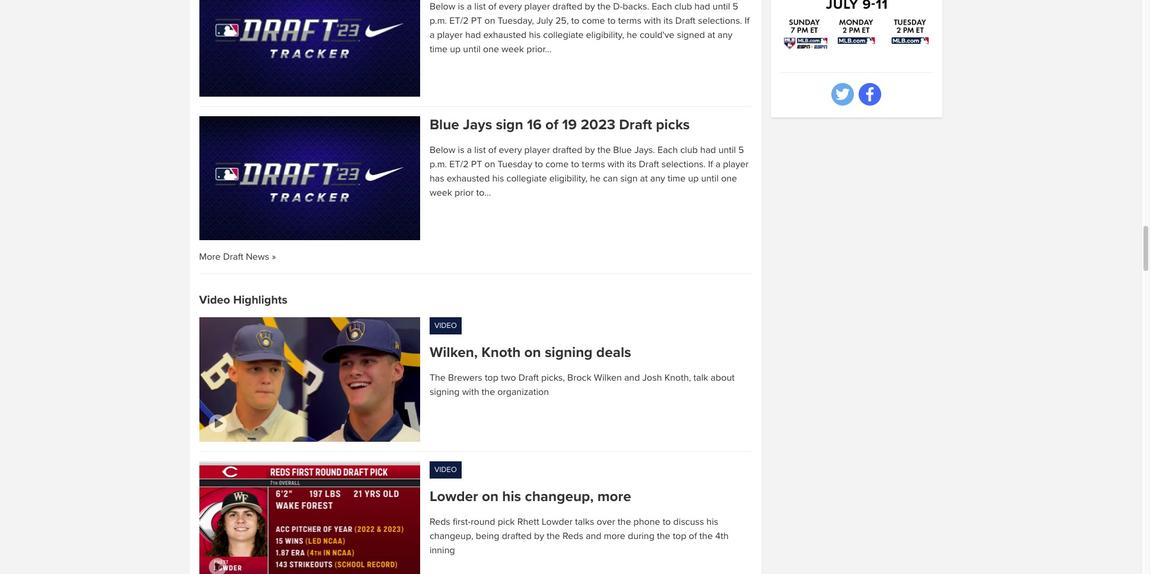 Task type: describe. For each thing, give the bounding box(es) containing it.
prior...
[[527, 43, 552, 55]]

had for below is a list of every player drafted by the blue jays. each club had until 5 p.m. et/2 pt on tuesday to come to terms with its draft selections. if a player has exhausted his collegiate eligibility, he can sign at any time up until one week prior to...
[[701, 144, 716, 156]]

of for below is a list of every player drafted by the blue jays. each club had until 5 p.m. et/2 pt on tuesday to come to terms with its draft selections. if a player has exhausted his collegiate eligibility, he can sign at any time up until one week prior to...
[[488, 144, 497, 156]]

to right the 25,
[[571, 15, 580, 27]]

any inside below is a list of every player drafted by the blue jays. each club had until 5 p.m. et/2 pt on tuesday to come to terms with its draft selections. if a player has exhausted his collegiate eligibility, he can sign at any time up until one week prior to...
[[651, 173, 665, 185]]

with inside the brewers top two draft picks, brock wilken and josh knoth, talk about signing with the organization
[[462, 387, 479, 399]]

jays
[[463, 116, 492, 134]]

by for terms
[[585, 144, 595, 156]]

every for tuesday,
[[499, 0, 522, 12]]

pick
[[498, 516, 515, 528]]

on up the "round"
[[482, 488, 499, 506]]

below for below is a list of every player drafted by the d-backs. each club had until 5 p.m. et/2 pt on tuesday, july 25, to come to terms with its draft selections. if a player had exhausted his collegiate eligibility, he could've signed at any time up until one week prior...
[[430, 0, 456, 12]]

his inside below is a list of every player drafted by the d-backs. each club had until 5 p.m. et/2 pt on tuesday, july 25, to come to terms with its draft selections. if a player had exhausted his collegiate eligibility, he could've signed at any time up until one week prior...
[[529, 29, 541, 41]]

exhausted inside below is a list of every player drafted by the blue jays. each club had until 5 p.m. et/2 pt on tuesday to come to terms with its draft selections. if a player has exhausted his collegiate eligibility, he can sign at any time up until one week prior to...
[[447, 173, 490, 185]]

talk
[[694, 372, 709, 384]]

video for wilken,
[[434, 321, 457, 331]]

wilken
[[594, 372, 622, 384]]

more draft news link
[[199, 251, 276, 263]]

0 vertical spatial reds
[[430, 516, 450, 528]]

twitter image
[[836, 87, 850, 101]]

facebook image
[[863, 87, 878, 101]]

d-
[[613, 0, 623, 12]]

sign inside below is a list of every player drafted by the blue jays. each club had until 5 p.m. et/2 pt on tuesday to come to terms with its draft selections. if a player has exhausted his collegiate eligibility, he can sign at any time up until one week prior to...
[[621, 173, 638, 185]]

at inside below is a list of every player drafted by the blue jays. each club had until 5 p.m. et/2 pt on tuesday to come to terms with its draft selections. if a player has exhausted his collegiate eligibility, he can sign at any time up until one week prior to...
[[640, 173, 648, 185]]

about
[[711, 372, 735, 384]]

video highlights
[[199, 293, 288, 308]]

collegiate inside below is a list of every player drafted by the d-backs. each club had until 5 p.m. et/2 pt on tuesday, july 25, to come to terms with its draft selections. if a player had exhausted his collegiate eligibility, he could've signed at any time up until one week prior...
[[543, 29, 584, 41]]

at inside below is a list of every player drafted by the d-backs. each club had until 5 p.m. et/2 pt on tuesday, july 25, to come to terms with its draft selections. if a player had exhausted his collegiate eligibility, he could've signed at any time up until one week prior...
[[708, 29, 715, 41]]

below is a list of every player drafted by the d-backs. each club had until 5 p.m. et/2 pt on tuesday, july 25, to come to terms with its draft selections. if a player had exhausted his collegiate eligibility, he could've signed at any time up until one week prior...
[[430, 0, 750, 55]]

club for selections.
[[681, 144, 698, 156]]

video for lowder
[[434, 465, 457, 475]]

of inside reds first-round pick rhett lowder talks over the phone to discuss his changeup, being drafted by the reds and more during the top of the 4th inning
[[689, 531, 697, 542]]

one inside below is a list of every player drafted by the blue jays. each club had until 5 p.m. et/2 pt on tuesday to come to terms with its draft selections. if a player has exhausted his collegiate eligibility, he can sign at any time up until one week prior to...
[[721, 173, 737, 185]]

being
[[476, 531, 500, 542]]

top inside the brewers top two draft picks, brock wilken and josh knoth, talk about signing with the organization
[[485, 372, 499, 384]]

terms inside below is a list of every player drafted by the blue jays. each club had until 5 p.m. et/2 pt on tuesday to come to terms with its draft selections. if a player has exhausted his collegiate eligibility, he can sign at any time up until one week prior to...
[[582, 159, 605, 170]]

over
[[597, 516, 615, 528]]

josh
[[643, 372, 662, 384]]

he inside below is a list of every player drafted by the d-backs. each club had until 5 p.m. et/2 pt on tuesday, july 25, to come to terms with its draft selections. if a player had exhausted his collegiate eligibility, he could've signed at any time up until one week prior...
[[627, 29, 637, 41]]

4th
[[716, 531, 729, 542]]

his inside below is a list of every player drafted by the blue jays. each club had until 5 p.m. et/2 pt on tuesday to come to terms with its draft selections. if a player has exhausted his collegiate eligibility, he can sign at any time up until one week prior to...
[[492, 173, 504, 185]]

1 vertical spatial had
[[465, 29, 481, 41]]

inning
[[430, 545, 455, 557]]

picks
[[656, 116, 690, 134]]

on right knoth
[[524, 344, 541, 362]]

every for tuesday
[[499, 144, 522, 156]]

of for below is a list of every player drafted by the d-backs. each club had until 5 p.m. et/2 pt on tuesday, july 25, to come to terms with its draft selections. if a player had exhausted his collegiate eligibility, he could've signed at any time up until one week prior...
[[488, 0, 497, 12]]

the
[[430, 372, 446, 384]]

talks
[[575, 516, 594, 528]]

et/2 for exhausted
[[450, 159, 469, 170]]

any inside below is a list of every player drafted by the d-backs. each club had until 5 p.m. et/2 pt on tuesday, july 25, to come to terms with its draft selections. if a player had exhausted his collegiate eligibility, he could've signed at any time up until one week prior...
[[718, 29, 733, 41]]

5 for player
[[739, 144, 744, 156]]

phone
[[634, 516, 660, 528]]

one inside below is a list of every player drafted by the d-backs. each club had until 5 p.m. et/2 pt on tuesday, july 25, to come to terms with its draft selections. if a player had exhausted his collegiate eligibility, he could've signed at any time up until one week prior...
[[483, 43, 499, 55]]

time inside below is a list of every player drafted by the blue jays. each club had until 5 p.m. et/2 pt on tuesday to come to terms with its draft selections. if a player has exhausted his collegiate eligibility, he can sign at any time up until one week prior to...
[[668, 173, 686, 185]]

is for exhausted
[[458, 144, 465, 156]]

rhett
[[517, 516, 539, 528]]

draft inside below is a list of every player drafted by the blue jays. each club had until 5 p.m. et/2 pt on tuesday to come to terms with its draft selections. if a player has exhausted his collegiate eligibility, he can sign at any time up until one week prior to...
[[639, 159, 659, 170]]

each for its
[[652, 0, 672, 12]]

0 vertical spatial changeup,
[[525, 488, 594, 506]]

blue jays sign 16 of 19 2023 draft picks link
[[430, 116, 752, 134]]

draft inside below is a list of every player drafted by the d-backs. each club had until 5 p.m. et/2 pt on tuesday, july 25, to come to terms with its draft selections. if a player had exhausted his collegiate eligibility, he could've signed at any time up until one week prior...
[[676, 15, 696, 27]]

terms inside below is a list of every player drafted by the d-backs. each club had until 5 p.m. et/2 pt on tuesday, july 25, to come to terms with its draft selections. if a player had exhausted his collegiate eligibility, he could've signed at any time up until one week prior...
[[618, 15, 642, 27]]

knoth,
[[665, 372, 691, 384]]

0 vertical spatial video
[[199, 293, 230, 308]]

drafted inside reds first-round pick rhett lowder talks over the phone to discuss his changeup, being drafted by the reds and more during the top of the 4th inning
[[502, 531, 532, 542]]

selections. inside below is a list of every player drafted by the blue jays. each club had until 5 p.m. et/2 pt on tuesday to come to terms with its draft selections. if a player has exhausted his collegiate eligibility, he can sign at any time up until one week prior to...
[[662, 159, 706, 170]]

more inside reds first-round pick rhett lowder talks over the phone to discuss his changeup, being drafted by the reds and more during the top of the 4th inning
[[604, 531, 626, 542]]

on inside below is a list of every player drafted by the blue jays. each club had until 5 p.m. et/2 pt on tuesday to come to terms with its draft selections. if a player has exhausted his collegiate eligibility, he can sign at any time up until one week prior to...
[[485, 159, 495, 170]]

wilken,
[[430, 344, 478, 362]]

club for its
[[675, 0, 692, 12]]

each for selections.
[[658, 144, 678, 156]]

knoth
[[482, 344, 521, 362]]

et/2 for player
[[450, 15, 469, 27]]

the down phone
[[657, 531, 671, 542]]

19
[[562, 116, 577, 134]]

wilken, knoth on signing deals
[[430, 344, 631, 362]]

is for player
[[458, 0, 465, 12]]

pt for his
[[471, 159, 482, 170]]

deals
[[597, 344, 631, 362]]

during
[[628, 531, 655, 542]]

his inside reds first-round pick rhett lowder talks over the phone to discuss his changeup, being drafted by the reds and more during the top of the 4th inning
[[707, 516, 719, 528]]

lowder on his changeup, more
[[430, 488, 631, 506]]

1 horizontal spatial signing
[[545, 344, 593, 362]]

to down 19
[[571, 159, 579, 170]]

brewers
[[448, 372, 483, 384]]

up inside below is a list of every player drafted by the d-backs. each club had until 5 p.m. et/2 pt on tuesday, july 25, to come to terms with its draft selections. if a player had exhausted his collegiate eligibility, he could've signed at any time up until one week prior...
[[450, 43, 461, 55]]

the down lowder on his changeup, more
[[547, 531, 560, 542]]

list for tuesday
[[474, 144, 486, 156]]

tuesday
[[498, 159, 533, 170]]

draft inside the brewers top two draft picks, brock wilken and josh knoth, talk about signing with the organization
[[519, 372, 539, 384]]

backs.
[[623, 0, 650, 12]]

discuss
[[674, 516, 704, 528]]

exhausted inside below is a list of every player drafted by the d-backs. each club had until 5 p.m. et/2 pt on tuesday, july 25, to come to terms with its draft selections. if a player had exhausted his collegiate eligibility, he could've signed at any time up until one week prior...
[[484, 29, 527, 41]]



Task type: vqa. For each thing, say whether or not it's contained in the screenshot.
the top exhausted
yes



Task type: locate. For each thing, give the bounding box(es) containing it.
eligibility,
[[586, 29, 624, 41], [550, 173, 588, 185]]

come inside below is a list of every player drafted by the d-backs. each club had until 5 p.m. et/2 pt on tuesday, july 25, to come to terms with its draft selections. if a player had exhausted his collegiate eligibility, he could've signed at any time up until one week prior...
[[582, 15, 605, 27]]

he inside below is a list of every player drafted by the blue jays. each club had until 5 p.m. et/2 pt on tuesday to come to terms with its draft selections. if a player has exhausted his collegiate eligibility, he can sign at any time up until one week prior to...
[[590, 173, 601, 185]]

drafted
[[553, 0, 583, 12], [553, 144, 583, 156], [502, 531, 532, 542]]

1 vertical spatial drafted
[[553, 144, 583, 156]]

at right the signed
[[708, 29, 715, 41]]

1 every from the top
[[499, 0, 522, 12]]

terms
[[618, 15, 642, 27], [582, 159, 605, 170]]

top inside reds first-round pick rhett lowder talks over the phone to discuss his changeup, being drafted by the reds and more during the top of the 4th inning
[[673, 531, 687, 542]]

et/2 inside below is a list of every player drafted by the blue jays. each club had until 5 p.m. et/2 pt on tuesday to come to terms with its draft selections. if a player has exhausted his collegiate eligibility, he can sign at any time up until one week prior to...
[[450, 159, 469, 170]]

he left could've
[[627, 29, 637, 41]]

0 horizontal spatial terms
[[582, 159, 605, 170]]

below
[[430, 0, 456, 12], [430, 144, 456, 156]]

draft
[[676, 15, 696, 27], [619, 116, 652, 134], [639, 159, 659, 170], [223, 251, 243, 263], [519, 372, 539, 384]]

0 vertical spatial time
[[430, 43, 448, 55]]

with inside below is a list of every player drafted by the blue jays. each club had until 5 p.m. et/2 pt on tuesday to come to terms with its draft selections. if a player has exhausted his collegiate eligibility, he can sign at any time up until one week prior to...
[[608, 159, 625, 170]]

each
[[652, 0, 672, 12], [658, 144, 678, 156]]

0 vertical spatial one
[[483, 43, 499, 55]]

16
[[527, 116, 542, 134]]

1 vertical spatial collegiate
[[507, 173, 547, 185]]

more draft news
[[199, 251, 269, 263]]

reds left first-
[[430, 516, 450, 528]]

0 horizontal spatial up
[[450, 43, 461, 55]]

1 horizontal spatial changeup,
[[525, 488, 594, 506]]

signing down the on the bottom of the page
[[430, 387, 460, 399]]

wilken, knoth on signing deals link
[[430, 344, 752, 362]]

25,
[[556, 15, 569, 27]]

the brewers top two draft picks, brock wilken and josh knoth, talk about signing with the organization
[[430, 372, 735, 399]]

1 vertical spatial reds
[[563, 531, 583, 542]]

of inside "link"
[[546, 116, 559, 134]]

every up tuesday,
[[499, 0, 522, 12]]

the inside below is a list of every player drafted by the blue jays. each club had until 5 p.m. et/2 pt on tuesday to come to terms with its draft selections. if a player has exhausted his collegiate eligibility, he can sign at any time up until one week prior to...
[[598, 144, 611, 156]]

each inside below is a list of every player drafted by the blue jays. each club had until 5 p.m. et/2 pt on tuesday to come to terms with its draft selections. if a player has exhausted his collegiate eligibility, he can sign at any time up until one week prior to...
[[658, 144, 678, 156]]

1 vertical spatial et/2
[[450, 159, 469, 170]]

0 vertical spatial come
[[582, 15, 605, 27]]

any right the signed
[[718, 29, 733, 41]]

1 horizontal spatial up
[[688, 173, 699, 185]]

list for tuesday,
[[474, 0, 486, 12]]

drafted down 19
[[553, 144, 583, 156]]

on left tuesday
[[485, 159, 495, 170]]

pt up to...
[[471, 159, 482, 170]]

list inside below is a list of every player drafted by the blue jays. each club had until 5 p.m. et/2 pt on tuesday to come to terms with its draft selections. if a player has exhausted his collegiate eligibility, he can sign at any time up until one week prior to...
[[474, 144, 486, 156]]

blue inside below is a list of every player drafted by the blue jays. each club had until 5 p.m. et/2 pt on tuesday to come to terms with its draft selections. if a player has exhausted his collegiate eligibility, he can sign at any time up until one week prior to...
[[613, 144, 632, 156]]

list
[[474, 0, 486, 12], [474, 144, 486, 156]]

each right jays.
[[658, 144, 678, 156]]

0 vertical spatial lowder
[[430, 488, 478, 506]]

1 horizontal spatial he
[[627, 29, 637, 41]]

below for below is a list of every player drafted by the blue jays. each club had until 5 p.m. et/2 pt on tuesday to come to terms with its draft selections. if a player has exhausted his collegiate eligibility, he can sign at any time up until one week prior to...
[[430, 144, 456, 156]]

1 vertical spatial exhausted
[[447, 173, 490, 185]]

by inside below is a list of every player drafted by the d-backs. each club had until 5 p.m. et/2 pt on tuesday, july 25, to come to terms with its draft selections. if a player had exhausted his collegiate eligibility, he could've signed at any time up until one week prior...
[[585, 0, 595, 12]]

by left d-
[[585, 0, 595, 12]]

0 vertical spatial every
[[499, 0, 522, 12]]

drafted inside below is a list of every player drafted by the d-backs. each club had until 5 p.m. et/2 pt on tuesday, july 25, to come to terms with its draft selections. if a player had exhausted his collegiate eligibility, he could've signed at any time up until one week prior...
[[553, 0, 583, 12]]

his up the 4th
[[707, 516, 719, 528]]

club
[[675, 0, 692, 12], [681, 144, 698, 156]]

could've
[[640, 29, 675, 41]]

1 horizontal spatial 5
[[739, 144, 744, 156]]

0 horizontal spatial its
[[627, 159, 637, 170]]

any
[[718, 29, 733, 41], [651, 173, 665, 185]]

1 vertical spatial if
[[708, 159, 713, 170]]

0 vertical spatial et/2
[[450, 15, 469, 27]]

of inside below is a list of every player drafted by the d-backs. each club had until 5 p.m. et/2 pt on tuesday, july 25, to come to terms with its draft selections. if a player had exhausted his collegiate eligibility, he could've signed at any time up until one week prior...
[[488, 0, 497, 12]]

1 vertical spatial lowder
[[542, 516, 573, 528]]

1 horizontal spatial at
[[708, 29, 715, 41]]

0 vertical spatial sign
[[496, 116, 523, 134]]

eligibility, inside below is a list of every player drafted by the d-backs. each club had until 5 p.m. et/2 pt on tuesday, july 25, to come to terms with its draft selections. if a player had exhausted his collegiate eligibility, he could've signed at any time up until one week prior...
[[586, 29, 624, 41]]

below is a list of every player drafted by the blue jays. each club had until 5 p.m. et/2 pt on tuesday to come to terms with its draft selections. if a player has exhausted his collegiate eligibility, he can sign at any time up until one week prior to...
[[430, 144, 749, 199]]

1 vertical spatial and
[[586, 531, 602, 542]]

more up over
[[598, 488, 631, 506]]

to
[[571, 15, 580, 27], [608, 15, 616, 27], [535, 159, 543, 170], [571, 159, 579, 170], [663, 516, 671, 528]]

brock
[[568, 372, 592, 384]]

selections. down the picks
[[662, 159, 706, 170]]

1 vertical spatial video
[[434, 321, 457, 331]]

draft up jays.
[[619, 116, 652, 134]]

any down jays.
[[651, 173, 665, 185]]

pt inside below is a list of every player drafted by the d-backs. each club had until 5 p.m. et/2 pt on tuesday, july 25, to come to terms with its draft selections. if a player had exhausted his collegiate eligibility, he could've signed at any time up until one week prior...
[[471, 15, 482, 27]]

0 horizontal spatial 5
[[733, 0, 738, 12]]

is inside below is a list of every player drafted by the d-backs. each club had until 5 p.m. et/2 pt on tuesday, july 25, to come to terms with its draft selections. if a player had exhausted his collegiate eligibility, he could've signed at any time up until one week prior...
[[458, 0, 465, 12]]

its
[[664, 15, 673, 27], [627, 159, 637, 170]]

the left d-
[[598, 0, 611, 12]]

1 below from the top
[[430, 0, 456, 12]]

by down blue jays sign 16 of 19 2023 draft picks "link"
[[585, 144, 595, 156]]

0 horizontal spatial come
[[546, 159, 569, 170]]

1 vertical spatial club
[[681, 144, 698, 156]]

draft right more
[[223, 251, 243, 263]]

drafted up the 25,
[[553, 0, 583, 12]]

0 horizontal spatial signing
[[430, 387, 460, 399]]

selections.
[[698, 15, 742, 27], [662, 159, 706, 170]]

he left can
[[590, 173, 601, 185]]

1 horizontal spatial its
[[664, 15, 673, 27]]

1 horizontal spatial week
[[502, 43, 524, 55]]

had for below is a list of every player drafted by the d-backs. each club had until 5 p.m. et/2 pt on tuesday, july 25, to come to terms with its draft selections. if a player had exhausted his collegiate eligibility, he could've signed at any time up until one week prior...
[[695, 0, 710, 12]]

drafted down 'pick'
[[502, 531, 532, 542]]

its inside below is a list of every player drafted by the blue jays. each club had until 5 p.m. et/2 pt on tuesday to come to terms with its draft selections. if a player has exhausted his collegiate eligibility, he can sign at any time up until one week prior to...
[[627, 159, 637, 170]]

1 horizontal spatial any
[[718, 29, 733, 41]]

collegiate down the 25,
[[543, 29, 584, 41]]

0 horizontal spatial changeup,
[[430, 531, 474, 542]]

5 inside below is a list of every player drafted by the d-backs. each club had until 5 p.m. et/2 pt on tuesday, july 25, to come to terms with its draft selections. if a player had exhausted his collegiate eligibility, he could've signed at any time up until one week prior...
[[733, 0, 738, 12]]

below inside below is a list of every player drafted by the d-backs. each club had until 5 p.m. et/2 pt on tuesday, july 25, to come to terms with its draft selections. if a player had exhausted his collegiate eligibility, he could've signed at any time up until one week prior...
[[430, 0, 456, 12]]

1 vertical spatial he
[[590, 173, 601, 185]]

on
[[485, 15, 495, 27], [485, 159, 495, 170], [524, 344, 541, 362], [482, 488, 499, 506]]

0 horizontal spatial blue
[[430, 116, 459, 134]]

terms down the backs.
[[618, 15, 642, 27]]

signing
[[545, 344, 593, 362], [430, 387, 460, 399]]

top down discuss
[[673, 531, 687, 542]]

0 vertical spatial more
[[598, 488, 631, 506]]

0 horizontal spatial top
[[485, 372, 499, 384]]

up inside below is a list of every player drafted by the blue jays. each club had until 5 p.m. et/2 pt on tuesday to come to terms with its draft selections. if a player has exhausted his collegiate eligibility, he can sign at any time up until one week prior to...
[[688, 173, 699, 185]]

2 vertical spatial with
[[462, 387, 479, 399]]

1 vertical spatial signing
[[430, 387, 460, 399]]

0 vertical spatial 5
[[733, 0, 738, 12]]

p.m. inside below is a list of every player drafted by the blue jays. each club had until 5 p.m. et/2 pt on tuesday to come to terms with its draft selections. if a player has exhausted his collegiate eligibility, he can sign at any time up until one week prior to...
[[430, 159, 447, 170]]

until
[[713, 0, 730, 12], [463, 43, 481, 55], [719, 144, 736, 156], [701, 173, 719, 185]]

the
[[598, 0, 611, 12], [598, 144, 611, 156], [482, 387, 495, 399], [618, 516, 631, 528], [547, 531, 560, 542], [657, 531, 671, 542], [700, 531, 713, 542]]

changeup,
[[525, 488, 594, 506], [430, 531, 474, 542]]

with inside below is a list of every player drafted by the d-backs. each club had until 5 p.m. et/2 pt on tuesday, july 25, to come to terms with its draft selections. if a player had exhausted his collegiate eligibility, he could've signed at any time up until one week prior...
[[644, 15, 661, 27]]

0 horizontal spatial week
[[430, 187, 452, 199]]

et/2
[[450, 15, 469, 27], [450, 159, 469, 170]]

more
[[199, 251, 221, 263]]

with up could've
[[644, 15, 661, 27]]

highlights
[[233, 293, 288, 308]]

draft up organization
[[519, 372, 539, 384]]

1 p.m. from the top
[[430, 15, 447, 27]]

drafted inside below is a list of every player drafted by the blue jays. each club had until 5 p.m. et/2 pt on tuesday to come to terms with its draft selections. if a player has exhausted his collegiate eligibility, he can sign at any time up until one week prior to...
[[553, 144, 583, 156]]

the down 2023
[[598, 144, 611, 156]]

1 horizontal spatial one
[[721, 173, 737, 185]]

below inside below is a list of every player drafted by the blue jays. each club had until 5 p.m. et/2 pt on tuesday to come to terms with its draft selections. if a player has exhausted his collegiate eligibility, he can sign at any time up until one week prior to...
[[430, 144, 456, 156]]

week left prior...
[[502, 43, 524, 55]]

to right tuesday
[[535, 159, 543, 170]]

1 vertical spatial list
[[474, 144, 486, 156]]

every inside below is a list of every player drafted by the d-backs. each club had until 5 p.m. et/2 pt on tuesday, july 25, to come to terms with its draft selections. if a player had exhausted his collegiate eligibility, he could've signed at any time up until one week prior...
[[499, 0, 522, 12]]

1 list from the top
[[474, 0, 486, 12]]

0 horizontal spatial if
[[708, 159, 713, 170]]

draft inside "link"
[[619, 116, 652, 134]]

0 vertical spatial he
[[627, 29, 637, 41]]

each right the backs.
[[652, 0, 672, 12]]

2 is from the top
[[458, 144, 465, 156]]

video up first-
[[434, 465, 457, 475]]

if inside below is a list of every player drafted by the blue jays. each club had until 5 p.m. et/2 pt on tuesday to come to terms with its draft selections. if a player has exhausted his collegiate eligibility, he can sign at any time up until one week prior to...
[[708, 159, 713, 170]]

video
[[199, 293, 230, 308], [434, 321, 457, 331], [434, 465, 457, 475]]

1 vertical spatial one
[[721, 173, 737, 185]]

every up tuesday
[[499, 144, 522, 156]]

lowder left talks
[[542, 516, 573, 528]]

draft up the signed
[[676, 15, 696, 27]]

at
[[708, 29, 715, 41], [640, 173, 648, 185]]

0 vertical spatial below
[[430, 0, 456, 12]]

0 horizontal spatial at
[[640, 173, 648, 185]]

sign inside "link"
[[496, 116, 523, 134]]

club inside below is a list of every player drafted by the d-backs. each club had until 5 p.m. et/2 pt on tuesday, july 25, to come to terms with its draft selections. if a player had exhausted his collegiate eligibility, he could've signed at any time up until one week prior...
[[675, 0, 692, 12]]

0 vertical spatial signing
[[545, 344, 593, 362]]

week down has
[[430, 187, 452, 199]]

reds first-round pick rhett lowder talks over the phone to discuss his changeup, being drafted by the reds and more during the top of the 4th inning
[[430, 516, 729, 557]]

the inside below is a list of every player drafted by the d-backs. each club had until 5 p.m. et/2 pt on tuesday, july 25, to come to terms with its draft selections. if a player had exhausted his collegiate eligibility, he could've signed at any time up until one week prior...
[[598, 0, 611, 12]]

sign right can
[[621, 173, 638, 185]]

drafted for come
[[553, 144, 583, 156]]

of inside below is a list of every player drafted by the blue jays. each club had until 5 p.m. et/2 pt on tuesday to come to terms with its draft selections. if a player has exhausted his collegiate eligibility, he can sign at any time up until one week prior to...
[[488, 144, 497, 156]]

collegiate down tuesday
[[507, 173, 547, 185]]

0 vertical spatial club
[[675, 0, 692, 12]]

come inside below is a list of every player drafted by the blue jays. each club had until 5 p.m. et/2 pt on tuesday to come to terms with its draft selections. if a player has exhausted his collegiate eligibility, he can sign at any time up until one week prior to...
[[546, 159, 569, 170]]

0 vertical spatial selections.
[[698, 15, 742, 27]]

2 every from the top
[[499, 144, 522, 156]]

has
[[430, 173, 444, 185]]

2 et/2 from the top
[[450, 159, 469, 170]]

0 vertical spatial if
[[745, 15, 750, 27]]

2 list from the top
[[474, 144, 486, 156]]

he
[[627, 29, 637, 41], [590, 173, 601, 185]]

1 vertical spatial its
[[627, 159, 637, 170]]

et/2 left tuesday,
[[450, 15, 469, 27]]

pt for had
[[471, 15, 482, 27]]

blue left jays.
[[613, 144, 632, 156]]

1 vertical spatial come
[[546, 159, 569, 170]]

tuesday,
[[498, 15, 534, 27]]

1 vertical spatial sign
[[621, 173, 638, 185]]

on left tuesday,
[[485, 15, 495, 27]]

reds down talks
[[563, 531, 583, 542]]

the right over
[[618, 516, 631, 528]]

0 vertical spatial up
[[450, 43, 461, 55]]

0 vertical spatial eligibility,
[[586, 29, 624, 41]]

draft down jays.
[[639, 159, 659, 170]]

exhausted up prior
[[447, 173, 490, 185]]

1 horizontal spatial reds
[[563, 531, 583, 542]]

5
[[733, 0, 738, 12], [739, 144, 744, 156]]

more
[[598, 488, 631, 506], [604, 531, 626, 542]]

to down d-
[[608, 15, 616, 27]]

exhausted down tuesday,
[[484, 29, 527, 41]]

2 below from the top
[[430, 144, 456, 156]]

0 vertical spatial week
[[502, 43, 524, 55]]

its down jays.
[[627, 159, 637, 170]]

2 vertical spatial had
[[701, 144, 716, 156]]

time inside below is a list of every player drafted by the d-backs. each club had until 5 p.m. et/2 pt on tuesday, july 25, to come to terms with its draft selections. if a player had exhausted his collegiate eligibility, he could've signed at any time up until one week prior...
[[430, 43, 448, 55]]

of
[[488, 0, 497, 12], [546, 116, 559, 134], [488, 144, 497, 156], [689, 531, 697, 542]]

1 horizontal spatial come
[[582, 15, 605, 27]]

pt inside below is a list of every player drafted by the blue jays. each club had until 5 p.m. et/2 pt on tuesday to come to terms with its draft selections. if a player has exhausted his collegiate eligibility, he can sign at any time up until one week prior to...
[[471, 159, 482, 170]]

1 vertical spatial pt
[[471, 159, 482, 170]]

blue jays sign 16 of 19 2023 draft picks
[[430, 116, 690, 134]]

club down the picks
[[681, 144, 698, 156]]

by inside below is a list of every player drafted by the blue jays. each club had until 5 p.m. et/2 pt on tuesday to come to terms with its draft selections. if a player has exhausted his collegiate eligibility, he can sign at any time up until one week prior to...
[[585, 144, 595, 156]]

more inside lowder on his changeup, more link
[[598, 488, 631, 506]]

list inside below is a list of every player drafted by the d-backs. each club had until 5 p.m. et/2 pt on tuesday, july 25, to come to terms with its draft selections. if a player had exhausted his collegiate eligibility, he could've signed at any time up until one week prior...
[[474, 0, 486, 12]]

signed
[[677, 29, 705, 41]]

1 vertical spatial blue
[[613, 144, 632, 156]]

p.m. for a
[[430, 15, 447, 27]]

by for come
[[585, 0, 595, 12]]

collegiate
[[543, 29, 584, 41], [507, 173, 547, 185]]

2 pt from the top
[[471, 159, 482, 170]]

1 vertical spatial terms
[[582, 159, 605, 170]]

by inside reds first-round pick rhett lowder talks over the phone to discuss his changeup, being drafted by the reds and more during the top of the 4th inning
[[534, 531, 544, 542]]

with
[[644, 15, 661, 27], [608, 159, 625, 170], [462, 387, 479, 399]]

1 vertical spatial selections.
[[662, 159, 706, 170]]

of for blue jays sign 16 of 19 2023 draft picks
[[546, 116, 559, 134]]

1 vertical spatial up
[[688, 173, 699, 185]]

0 horizontal spatial lowder
[[430, 488, 478, 506]]

signing inside the brewers top two draft picks, brock wilken and josh knoth, talk about signing with the organization
[[430, 387, 460, 399]]

his down tuesday
[[492, 173, 504, 185]]

top left two
[[485, 372, 499, 384]]

club up the signed
[[675, 0, 692, 12]]

the left the 4th
[[700, 531, 713, 542]]

by down "rhett"
[[534, 531, 544, 542]]

1 horizontal spatial and
[[624, 372, 640, 384]]

selections. inside below is a list of every player drafted by the d-backs. each club had until 5 p.m. et/2 pt on tuesday, july 25, to come to terms with its draft selections. if a player had exhausted his collegiate eligibility, he could've signed at any time up until one week prior...
[[698, 15, 742, 27]]

changeup, up talks
[[525, 488, 594, 506]]

lowder inside reds first-round pick rhett lowder talks over the phone to discuss his changeup, being drafted by the reds and more during the top of the 4th inning
[[542, 516, 573, 528]]

0 vertical spatial top
[[485, 372, 499, 384]]

1 vertical spatial each
[[658, 144, 678, 156]]

drafted for 25,
[[553, 0, 583, 12]]

collegiate inside below is a list of every player drafted by the blue jays. each club had until 5 p.m. et/2 pt on tuesday to come to terms with its draft selections. if a player has exhausted his collegiate eligibility, he can sign at any time up until one week prior to...
[[507, 173, 547, 185]]

1 horizontal spatial time
[[668, 173, 686, 185]]

eligibility, left can
[[550, 173, 588, 185]]

on inside below is a list of every player drafted by the d-backs. each club had until 5 p.m. et/2 pt on tuesday, july 25, to come to terms with its draft selections. if a player had exhausted his collegiate eligibility, he could've signed at any time up until one week prior...
[[485, 15, 495, 27]]

exhausted
[[484, 29, 527, 41], [447, 173, 490, 185]]

news
[[246, 251, 269, 263]]

club inside below is a list of every player drafted by the blue jays. each club had until 5 p.m. et/2 pt on tuesday to come to terms with its draft selections. if a player has exhausted his collegiate eligibility, he can sign at any time up until one week prior to...
[[681, 144, 698, 156]]

2 horizontal spatial with
[[644, 15, 661, 27]]

lowder
[[430, 488, 478, 506], [542, 516, 573, 528]]

come down blue jays sign 16 of 19 2023 draft picks
[[546, 159, 569, 170]]

video up the wilken,
[[434, 321, 457, 331]]

at down jays.
[[640, 173, 648, 185]]

the inside the brewers top two draft picks, brock wilken and josh knoth, talk about signing with the organization
[[482, 387, 495, 399]]

had inside below is a list of every player drafted by the blue jays. each club had until 5 p.m. et/2 pt on tuesday to come to terms with its draft selections. if a player has exhausted his collegiate eligibility, he can sign at any time up until one week prior to...
[[701, 144, 716, 156]]

2023
[[581, 116, 616, 134]]

1 et/2 from the top
[[450, 15, 469, 27]]

round
[[471, 516, 495, 528]]

2 vertical spatial by
[[534, 531, 544, 542]]

0 horizontal spatial with
[[462, 387, 479, 399]]

the down brewers
[[482, 387, 495, 399]]

terms up can
[[582, 159, 605, 170]]

1 is from the top
[[458, 0, 465, 12]]

and left the josh
[[624, 372, 640, 384]]

0 vertical spatial list
[[474, 0, 486, 12]]

reds
[[430, 516, 450, 528], [563, 531, 583, 542]]

one
[[483, 43, 499, 55], [721, 173, 737, 185]]

week
[[502, 43, 524, 55], [430, 187, 452, 199]]

and down talks
[[586, 531, 602, 542]]

blue inside "link"
[[430, 116, 459, 134]]

changeup, up the inning
[[430, 531, 474, 542]]

5 inside below is a list of every player drafted by the blue jays. each club had until 5 p.m. et/2 pt on tuesday to come to terms with its draft selections. if a player has exhausted his collegiate eligibility, he can sign at any time up until one week prior to...
[[739, 144, 744, 156]]

come right the 25,
[[582, 15, 605, 27]]

et/2 up prior
[[450, 159, 469, 170]]

2 vertical spatial video
[[434, 465, 457, 475]]

1 horizontal spatial sign
[[621, 173, 638, 185]]

to inside reds first-round pick rhett lowder talks over the phone to discuss his changeup, being drafted by the reds and more during the top of the 4th inning
[[663, 516, 671, 528]]

to...
[[476, 187, 491, 199]]

1 vertical spatial every
[[499, 144, 522, 156]]

p.m.
[[430, 15, 447, 27], [430, 159, 447, 170]]

0 vertical spatial and
[[624, 372, 640, 384]]

signing up brock
[[545, 344, 593, 362]]

week inside below is a list of every player drafted by the d-backs. each club had until 5 p.m. et/2 pt on tuesday, july 25, to come to terms with its draft selections. if a player had exhausted his collegiate eligibility, he could've signed at any time up until one week prior...
[[502, 43, 524, 55]]

each inside below is a list of every player drafted by the d-backs. each club had until 5 p.m. et/2 pt on tuesday, july 25, to come to terms with its draft selections. if a player had exhausted his collegiate eligibility, he could've signed at any time up until one week prior...
[[652, 0, 672, 12]]

can
[[603, 173, 618, 185]]

blue
[[430, 116, 459, 134], [613, 144, 632, 156]]

his up prior...
[[529, 29, 541, 41]]

1 horizontal spatial with
[[608, 159, 625, 170]]

2 p.m. from the top
[[430, 159, 447, 170]]

if
[[745, 15, 750, 27], [708, 159, 713, 170]]

lowder up first-
[[430, 488, 478, 506]]

more down over
[[604, 531, 626, 542]]

his
[[529, 29, 541, 41], [492, 173, 504, 185], [502, 488, 521, 506], [707, 516, 719, 528]]

to right phone
[[663, 516, 671, 528]]

jays.
[[635, 144, 655, 156]]

sign
[[496, 116, 523, 134], [621, 173, 638, 185]]

pt left tuesday,
[[471, 15, 482, 27]]

picks,
[[541, 372, 565, 384]]

1 vertical spatial any
[[651, 173, 665, 185]]

organization
[[498, 387, 549, 399]]

1 pt from the top
[[471, 15, 482, 27]]

5 for if
[[733, 0, 738, 12]]

0 vertical spatial with
[[644, 15, 661, 27]]

is
[[458, 0, 465, 12], [458, 144, 465, 156]]

1 vertical spatial more
[[604, 531, 626, 542]]

video down more
[[199, 293, 230, 308]]

0 horizontal spatial reds
[[430, 516, 450, 528]]

0 vertical spatial is
[[458, 0, 465, 12]]

and
[[624, 372, 640, 384], [586, 531, 602, 542]]

selections. up the signed
[[698, 15, 742, 27]]

eligibility, inside below is a list of every player drafted by the blue jays. each club had until 5 p.m. et/2 pt on tuesday to come to terms with its draft selections. if a player has exhausted his collegiate eligibility, he can sign at any time up until one week prior to...
[[550, 173, 588, 185]]

et/2 inside below is a list of every player drafted by the d-backs. each club had until 5 p.m. et/2 pt on tuesday, july 25, to come to terms with its draft selections. if a player had exhausted his collegiate eligibility, he could've signed at any time up until one week prior...
[[450, 15, 469, 27]]

every inside below is a list of every player drafted by the blue jays. each club had until 5 p.m. et/2 pt on tuesday to come to terms with its draft selections. if a player has exhausted his collegiate eligibility, he can sign at any time up until one week prior to...
[[499, 144, 522, 156]]

two
[[501, 372, 516, 384]]

p.m. for has
[[430, 159, 447, 170]]

by
[[585, 0, 595, 12], [585, 144, 595, 156], [534, 531, 544, 542]]

0 vertical spatial each
[[652, 0, 672, 12]]

1 horizontal spatial terms
[[618, 15, 642, 27]]

prior
[[455, 187, 474, 199]]

and inside the brewers top two draft picks, brock wilken and josh knoth, talk about signing with the organization
[[624, 372, 640, 384]]

0 horizontal spatial any
[[651, 173, 665, 185]]

with down brewers
[[462, 387, 479, 399]]

is inside below is a list of every player drafted by the blue jays. each club had until 5 p.m. et/2 pt on tuesday to come to terms with its draft selections. if a player has exhausted his collegiate eligibility, he can sign at any time up until one week prior to...
[[458, 144, 465, 156]]

sign left 16
[[496, 116, 523, 134]]

1 vertical spatial by
[[585, 144, 595, 156]]

july
[[537, 15, 553, 27]]

if inside below is a list of every player drafted by the d-backs. each club had until 5 p.m. et/2 pt on tuesday, july 25, to come to terms with its draft selections. if a player had exhausted his collegiate eligibility, he could've signed at any time up until one week prior...
[[745, 15, 750, 27]]

every
[[499, 0, 522, 12], [499, 144, 522, 156]]

0 horizontal spatial and
[[586, 531, 602, 542]]

lowder on his changeup, more link
[[430, 488, 752, 506]]

its up could've
[[664, 15, 673, 27]]

had
[[695, 0, 710, 12], [465, 29, 481, 41], [701, 144, 716, 156]]

0 vertical spatial pt
[[471, 15, 482, 27]]

and inside reds first-round pick rhett lowder talks over the phone to discuss his changeup, being drafted by the reds and more during the top of the 4th inning
[[586, 531, 602, 542]]

up
[[450, 43, 461, 55], [688, 173, 699, 185]]

his up 'pick'
[[502, 488, 521, 506]]

blue left jays
[[430, 116, 459, 134]]

top
[[485, 372, 499, 384], [673, 531, 687, 542]]

0 vertical spatial by
[[585, 0, 595, 12]]

with up can
[[608, 159, 625, 170]]

2 vertical spatial drafted
[[502, 531, 532, 542]]

its inside below is a list of every player drafted by the d-backs. each club had until 5 p.m. et/2 pt on tuesday, july 25, to come to terms with its draft selections. if a player had exhausted his collegiate eligibility, he could've signed at any time up until one week prior...
[[664, 15, 673, 27]]

eligibility, down d-
[[586, 29, 624, 41]]

1 vertical spatial is
[[458, 144, 465, 156]]

changeup, inside reds first-round pick rhett lowder talks over the phone to discuss his changeup, being drafted by the reds and more during the top of the 4th inning
[[430, 531, 474, 542]]

0 vertical spatial had
[[695, 0, 710, 12]]

0 vertical spatial collegiate
[[543, 29, 584, 41]]

first-
[[453, 516, 471, 528]]

1 horizontal spatial lowder
[[542, 516, 573, 528]]

1 vertical spatial 5
[[739, 144, 744, 156]]

0 vertical spatial any
[[718, 29, 733, 41]]

week inside below is a list of every player drafted by the blue jays. each club had until 5 p.m. et/2 pt on tuesday to come to terms with its draft selections. if a player has exhausted his collegiate eligibility, he can sign at any time up until one week prior to...
[[430, 187, 452, 199]]

p.m. inside below is a list of every player drafted by the d-backs. each club had until 5 p.m. et/2 pt on tuesday, july 25, to come to terms with its draft selections. if a player had exhausted his collegiate eligibility, he could've signed at any time up until one week prior...
[[430, 15, 447, 27]]

0 vertical spatial drafted
[[553, 0, 583, 12]]



